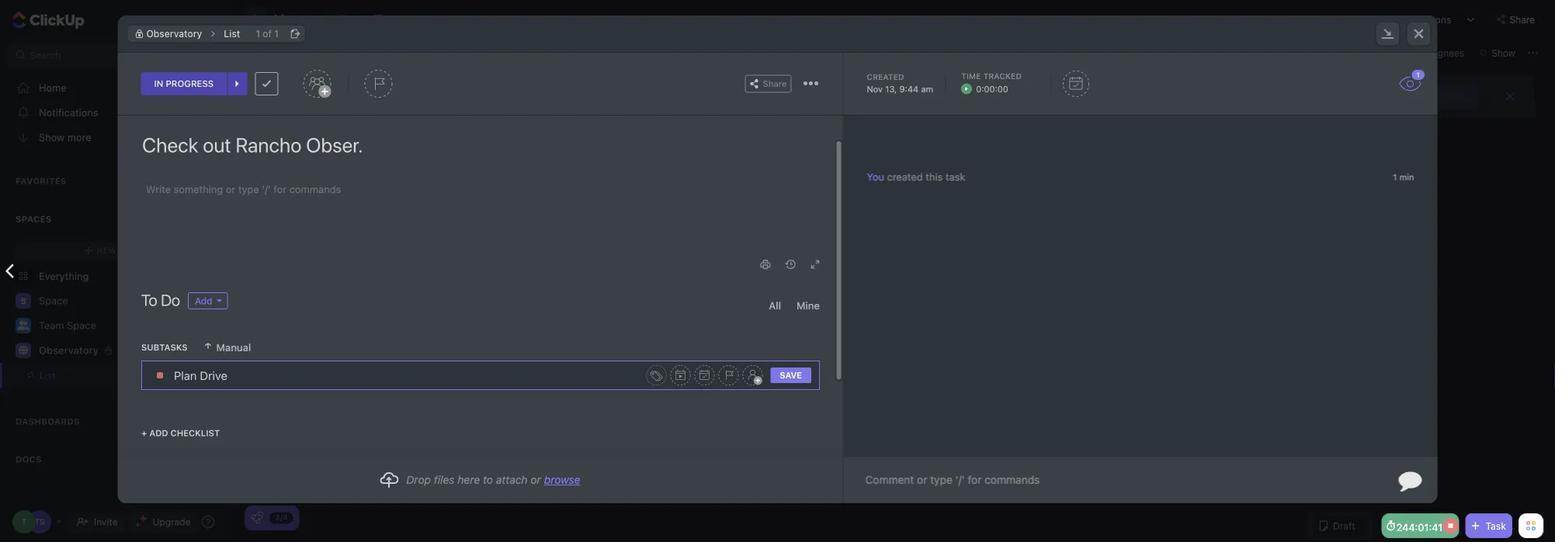 Task type: vqa. For each thing, say whether or not it's contained in the screenshot.
in progress Dropdown Button
yes



Task type: describe. For each thing, give the bounding box(es) containing it.
1 of 1
[[256, 28, 278, 39]]

space for team
[[67, 320, 96, 332]]

me
[[1380, 47, 1393, 58]]

all
[[768, 300, 781, 312]]

list inside button
[[274, 12, 295, 27]]

Edit task name text field
[[142, 132, 819, 158]]

or inside to do dialog
[[531, 474, 541, 487]]

set priority element inside task details 'element'
[[364, 70, 392, 98]]

manual button
[[203, 335, 251, 361]]

created
[[887, 171, 923, 183]]

space link
[[39, 289, 218, 314]]

add inside dropdown button
[[194, 296, 212, 307]]

task
[[1485, 521, 1506, 532]]

+ add subtask
[[270, 363, 338, 373]]

list link inside 'task locations' element
[[216, 24, 248, 43]]

share button inside task details 'element'
[[745, 75, 791, 93]]

2 horizontal spatial list link
[[335, 0, 360, 39]]

checklist
[[170, 429, 219, 439]]

favorites
[[16, 176, 66, 186]]

you
[[867, 171, 884, 183]]

2
[[314, 153, 319, 163]]

13,
[[885, 84, 897, 94]]

set priority image for set priority element inside the task body element
[[718, 366, 738, 386]]

set priority element inside task body element
[[718, 366, 738, 386]]

search for search
[[30, 50, 61, 61]]

Search tasks... text field
[[260, 42, 389, 64]]

you created this task
[[867, 171, 965, 183]]

show more
[[39, 132, 91, 143]]

task
[[946, 171, 965, 183]]

tasks...
[[293, 47, 325, 58]]

time
[[961, 71, 981, 80]]

globe image
[[19, 346, 28, 355]]

dashboards
[[16, 417, 80, 427]]

1 vertical spatial progress
[[494, 151, 548, 163]]

created
[[867, 72, 904, 81]]

team space
[[39, 320, 96, 332]]

complete
[[692, 151, 747, 163]]

board
[[389, 13, 420, 26]]

share for the right share button
[[1510, 14, 1535, 25]]

to do dialog
[[118, 15, 1437, 504]]

observatory inside 'task locations' element
[[146, 28, 202, 39]]

here
[[457, 474, 480, 487]]

sidebar navigation
[[0, 0, 232, 543]]

do
[[161, 291, 180, 309]]

this
[[926, 171, 943, 183]]

1 vertical spatial space
[[39, 295, 68, 307]]

mine link
[[796, 293, 819, 319]]

set priority image for set priority element inside task details 'element'
[[364, 70, 392, 98]]

everything
[[39, 271, 89, 282]]

observatory link inside 'task locations' element
[[139, 24, 210, 43]]

show
[[39, 132, 65, 143]]

home link
[[0, 75, 232, 100]]

from
[[302, 90, 324, 102]]

1 horizontal spatial share button
[[1490, 7, 1541, 32]]

task body element
[[118, 116, 843, 457]]

browse link
[[544, 474, 580, 487]]

⌘k
[[198, 50, 213, 61]]

task locations element
[[118, 15, 1437, 53]]

1 vertical spatial in progress
[[481, 151, 548, 163]]

inherit:
[[377, 90, 410, 102]]

+ for + add checklist
[[141, 429, 147, 439]]

user group image
[[17, 321, 29, 330]]

everything link
[[0, 264, 232, 289]]

share for share button within task details 'element'
[[763, 79, 787, 89]]

of
[[263, 28, 272, 39]]

assignees button
[[1399, 43, 1471, 62]]

to do
[[269, 151, 300, 163]]

to
[[141, 291, 157, 309]]

invite
[[94, 517, 118, 528]]

progress inside dropdown button
[[166, 79, 214, 89]]

am
[[921, 84, 933, 94]]

3/4
[[275, 514, 288, 522]]

team
[[39, 320, 64, 332]]

+ add checklist
[[141, 429, 219, 439]]

start from scratch link
[[276, 90, 362, 103]]

to inside dialog
[[483, 474, 493, 487]]

files
[[434, 474, 455, 487]]

list inside 'task locations' element
[[224, 28, 240, 39]]

subtasks
[[141, 343, 187, 353]]

to do
[[141, 291, 180, 309]]

board link
[[389, 0, 426, 39]]

all link
[[768, 293, 781, 319]]

list button
[[268, 2, 295, 36]]

add for + add checklist
[[149, 429, 168, 439]]

0 horizontal spatial list link
[[0, 363, 201, 388]]

notifications
[[39, 107, 98, 118]]

browse
[[544, 474, 580, 487]]

1 min
[[1393, 172, 1414, 182]]

min
[[1399, 172, 1414, 182]]

task history region
[[843, 116, 1437, 457]]



Task type: locate. For each thing, give the bounding box(es) containing it.
or right attach
[[531, 474, 541, 487]]

1 horizontal spatial +
[[270, 363, 276, 373]]

1 vertical spatial to
[[483, 474, 493, 487]]

1 vertical spatial share button
[[745, 75, 791, 93]]

set priority image left save at the right bottom of the page
[[718, 366, 738, 386]]

0 vertical spatial set priority element
[[364, 70, 392, 98]]

observatory down team space
[[39, 345, 99, 356]]

add
[[194, 296, 212, 307], [278, 363, 296, 373], [149, 429, 168, 439]]

do
[[285, 151, 300, 163]]

0 vertical spatial progress
[[166, 79, 214, 89]]

search up home
[[30, 50, 61, 61]]

1 vertical spatial set priority element
[[718, 366, 738, 386]]

me button
[[1363, 43, 1399, 62]]

search tasks...
[[260, 47, 325, 58]]

set priority element right scratch
[[364, 70, 392, 98]]

0 horizontal spatial in
[[154, 79, 163, 89]]

1 inside task history region
[[1393, 172, 1397, 182]]

progress
[[166, 79, 214, 89], [494, 151, 548, 163]]

244:01:41
[[1396, 522, 1443, 533]]

0 horizontal spatial set priority image
[[364, 70, 392, 98]]

0:00:00 button
[[961, 82, 1031, 95]]

add left subtask
[[278, 363, 296, 373]]

0 vertical spatial add
[[194, 296, 212, 307]]

0 vertical spatial in
[[154, 79, 163, 89]]

set priority image inside task body element
[[718, 366, 738, 386]]

in
[[154, 79, 163, 89], [481, 151, 491, 163]]

1 horizontal spatial set priority element
[[718, 366, 738, 386]]

add for + add subtask
[[278, 363, 296, 373]]

save
[[779, 371, 802, 381]]

in progress button
[[141, 72, 227, 95]]

1
[[256, 28, 260, 39], [274, 28, 278, 39], [1416, 71, 1420, 79], [562, 153, 566, 163], [1393, 172, 1397, 182]]

1 vertical spatial add
[[278, 363, 296, 373]]

new space
[[96, 246, 147, 256]]

2 horizontal spatial add
[[278, 363, 296, 373]]

space up team
[[39, 295, 68, 307]]

0 vertical spatial observatory
[[146, 28, 202, 39]]

observatory link inside "sidebar" navigation
[[39, 338, 218, 363]]

or
[[365, 90, 374, 102], [531, 474, 541, 487]]

1 vertical spatial observatory
[[39, 345, 99, 356]]

list
[[274, 12, 295, 27], [335, 13, 354, 26], [224, 28, 240, 39], [40, 370, 55, 381]]

1 horizontal spatial in progress
[[481, 151, 548, 163]]

observatory link up ⌘k
[[139, 24, 210, 43]]

list link down team space link
[[0, 363, 201, 388]]

to
[[269, 151, 283, 163], [483, 474, 493, 487]]

0 horizontal spatial progress
[[166, 79, 214, 89]]

upgrade link
[[129, 512, 197, 533]]

add right do
[[194, 296, 212, 307]]

onboarding checklist button element
[[251, 512, 263, 525]]

0:00:00
[[976, 84, 1008, 94]]

list link left of
[[216, 24, 248, 43]]

0 horizontal spatial set priority element
[[364, 70, 392, 98]]

onboarding checklist button image
[[251, 512, 263, 525]]

observatory
[[146, 28, 202, 39], [39, 345, 99, 356]]

drop
[[406, 474, 431, 487]]

created nov 13, 9:44 am
[[867, 72, 933, 94]]

1 vertical spatial +
[[141, 429, 147, 439]]

new
[[96, 246, 117, 256]]

1 inside dropdown button
[[1416, 71, 1420, 79]]

in progress
[[154, 79, 214, 89], [481, 151, 548, 163]]

to right here
[[483, 474, 493, 487]]

time tracked
[[961, 71, 1022, 80]]

space right team
[[67, 320, 96, 332]]

search for search tasks...
[[260, 47, 291, 58]]

more
[[67, 132, 91, 143]]

1 horizontal spatial observatory
[[146, 28, 202, 39]]

drop files here to attach or browse
[[406, 474, 580, 487]]

+ inside task body element
[[141, 429, 147, 439]]

0 horizontal spatial or
[[365, 90, 374, 102]]

0 horizontal spatial share button
[[745, 75, 791, 93]]

share inside task details 'element'
[[763, 79, 787, 89]]

list inside "sidebar" navigation
[[40, 370, 55, 381]]

minimize task image
[[1381, 29, 1394, 39]]

3
[[211, 371, 216, 381]]

team space link
[[39, 314, 218, 338]]

1 horizontal spatial set priority image
[[718, 366, 738, 386]]

search down 1 of 1
[[260, 47, 291, 58]]

subtask
[[299, 363, 338, 373]]

observatory up ⌘k
[[146, 28, 202, 39]]

1 horizontal spatial list link
[[216, 24, 248, 43]]

2 vertical spatial space
[[67, 320, 96, 332]]

task settings image
[[809, 82, 813, 85]]

0 horizontal spatial in progress
[[154, 79, 214, 89]]

to left "do" on the left of the page
[[269, 151, 283, 163]]

assignees
[[1419, 47, 1464, 58]]

list left of
[[224, 28, 240, 39]]

0 horizontal spatial observatory
[[39, 345, 99, 356]]

1 horizontal spatial in
[[481, 151, 491, 163]]

0 vertical spatial observatory link
[[139, 24, 210, 43]]

automations button
[[1387, 8, 1459, 31]]

search inside "sidebar" navigation
[[30, 50, 61, 61]]

share
[[1510, 14, 1535, 25], [763, 79, 787, 89]]

2 vertical spatial add
[[149, 429, 168, 439]]

0 vertical spatial set priority image
[[364, 70, 392, 98]]

start
[[276, 90, 299, 102]]

1 vertical spatial observatory link
[[39, 338, 218, 363]]

in inside in progress dropdown button
[[154, 79, 163, 89]]

docs
[[16, 455, 42, 465]]

manual
[[216, 342, 251, 354]]

Task name or type '/' for commands text field
[[174, 362, 626, 390]]

+
[[270, 363, 276, 373], [141, 429, 147, 439]]

observatory link
[[139, 24, 210, 43], [39, 338, 218, 363]]

list up dashboards
[[40, 370, 55, 381]]

list link up search tasks... text field
[[335, 0, 360, 39]]

or left inherit:
[[365, 90, 374, 102]]

list up 1 of 1
[[274, 12, 295, 27]]

+ left checklist
[[141, 429, 147, 439]]

1 vertical spatial or
[[531, 474, 541, 487]]

0 horizontal spatial search
[[30, 50, 61, 61]]

1 vertical spatial in
[[481, 151, 491, 163]]

1 horizontal spatial share
[[1510, 14, 1535, 25]]

start from scratch or inherit:
[[276, 90, 410, 102]]

in progress inside in progress dropdown button
[[154, 79, 214, 89]]

1 vertical spatial share
[[763, 79, 787, 89]]

upgrade
[[153, 517, 191, 528]]

attach
[[496, 474, 528, 487]]

0 horizontal spatial +
[[141, 429, 147, 439]]

set priority image
[[364, 70, 392, 98], [718, 366, 738, 386]]

set priority element
[[364, 70, 392, 98], [718, 366, 738, 386]]

space for new
[[119, 246, 147, 256]]

1 horizontal spatial add
[[194, 296, 212, 307]]

observatory link down space link on the bottom left of page
[[39, 338, 218, 363]]

0 vertical spatial share
[[1510, 14, 1535, 25]]

observatory inside "sidebar" navigation
[[39, 345, 99, 356]]

favorites button
[[0, 162, 232, 200]]

nov
[[867, 84, 883, 94]]

0 horizontal spatial to
[[269, 151, 283, 163]]

1 horizontal spatial to
[[483, 474, 493, 487]]

tracked
[[983, 71, 1022, 80]]

0 horizontal spatial share
[[763, 79, 787, 89]]

+ left subtask
[[270, 363, 276, 373]]

+ for + add subtask
[[270, 363, 276, 373]]

mine
[[796, 300, 819, 312]]

1 horizontal spatial search
[[260, 47, 291, 58]]

space right new
[[119, 246, 147, 256]]

set priority element left save at the right bottom of the page
[[718, 366, 738, 386]]

0 vertical spatial +
[[270, 363, 276, 373]]

0 vertical spatial share button
[[1490, 7, 1541, 32]]

1 vertical spatial set priority image
[[718, 366, 738, 386]]

add left checklist
[[149, 429, 168, 439]]

task details element
[[118, 53, 1437, 116]]

0 horizontal spatial add
[[149, 429, 168, 439]]

9:44
[[899, 84, 919, 94]]

0 vertical spatial in progress
[[154, 79, 214, 89]]

0 vertical spatial or
[[365, 90, 374, 102]]

home
[[39, 82, 67, 94]]

scratch
[[327, 90, 362, 102]]

1 button
[[1399, 68, 1426, 92]]

1 horizontal spatial progress
[[494, 151, 548, 163]]

set priority image right scratch
[[364, 70, 392, 98]]

0 vertical spatial space
[[119, 246, 147, 256]]

notifications link
[[0, 100, 232, 125]]

space
[[119, 246, 147, 256], [39, 295, 68, 307], [67, 320, 96, 332]]

1 horizontal spatial or
[[531, 474, 541, 487]]

list link
[[335, 0, 360, 39], [216, 24, 248, 43], [0, 363, 201, 388]]

automations
[[1395, 14, 1451, 25]]

list up search tasks... text field
[[335, 13, 354, 26]]

share button
[[1490, 7, 1541, 32], [745, 75, 791, 93]]

0 vertical spatial to
[[269, 151, 283, 163]]

add button
[[187, 293, 227, 310]]



